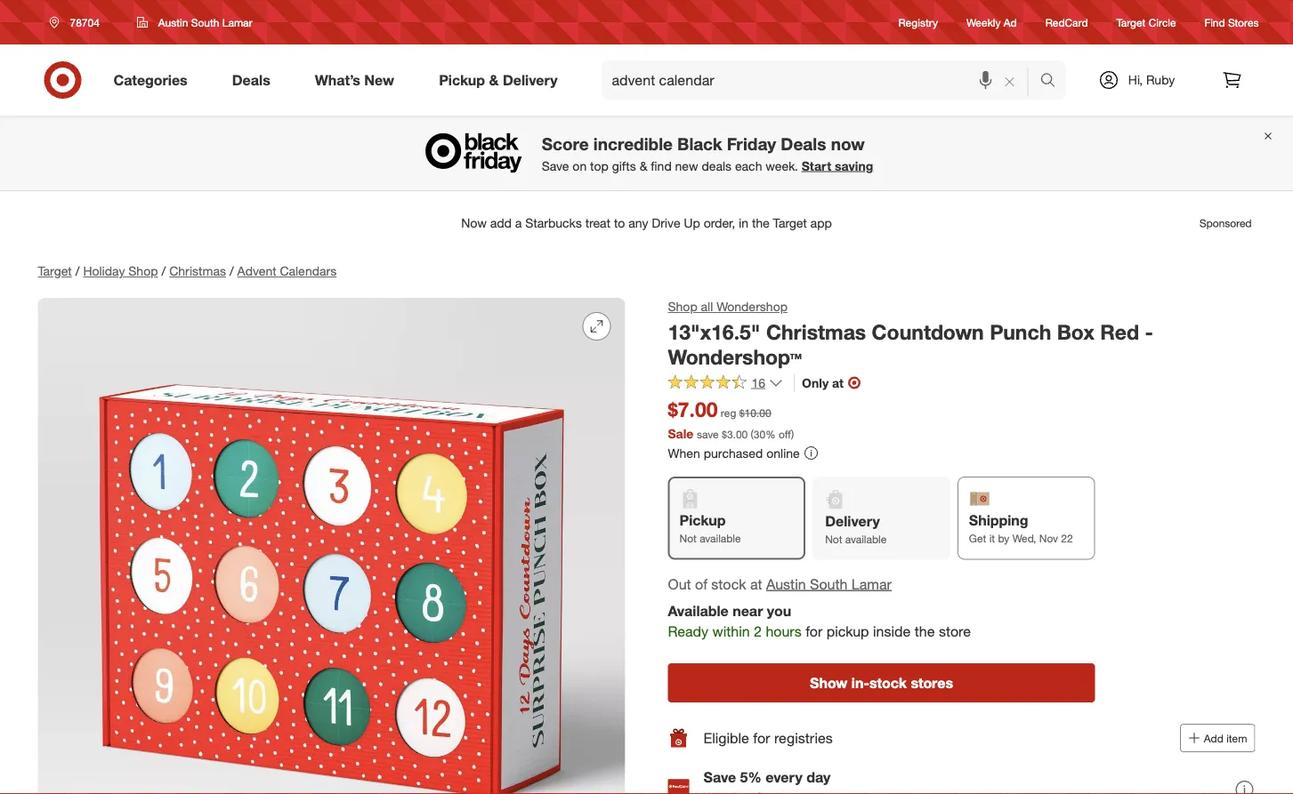 Task type: locate. For each thing, give the bounding box(es) containing it.
pickup for &
[[439, 71, 485, 89]]

0 vertical spatial stock
[[712, 576, 746, 593]]

$7.00
[[668, 397, 718, 422]]

pickup not available
[[680, 512, 741, 546]]

1 vertical spatial delivery
[[825, 513, 880, 530]]

stock inside "button"
[[870, 675, 907, 692]]

each
[[735, 158, 762, 174]]

stores
[[911, 675, 953, 692]]

save
[[542, 158, 569, 174], [704, 769, 736, 787]]

calendars
[[280, 263, 337, 279]]

78704 button
[[38, 6, 118, 38]]

0 vertical spatial austin
[[158, 16, 188, 29]]

deals down the austin south lamar
[[232, 71, 270, 89]]

0 horizontal spatial deals
[[232, 71, 270, 89]]

1 horizontal spatial not
[[825, 533, 842, 547]]

1 horizontal spatial for
[[806, 624, 823, 641]]

all
[[701, 299, 713, 315]]

target circle
[[1117, 16, 1176, 29]]

start
[[802, 158, 832, 174]]

deals
[[232, 71, 270, 89], [781, 133, 826, 154]]

1 horizontal spatial austin
[[766, 576, 806, 593]]

circle
[[1149, 16, 1176, 29]]

lamar up the deals link
[[222, 16, 252, 29]]

1 vertical spatial stock
[[870, 675, 907, 692]]

shop left all
[[668, 299, 698, 315]]

lamar inside austin south lamar dropdown button
[[222, 16, 252, 29]]

0 vertical spatial save
[[542, 158, 569, 174]]

not up austin south lamar button
[[825, 533, 842, 547]]

0 horizontal spatial south
[[191, 16, 219, 29]]

advent
[[237, 263, 277, 279]]

target left 'holiday'
[[38, 263, 72, 279]]

/ left christmas link
[[162, 263, 166, 279]]

0 vertical spatial for
[[806, 624, 823, 641]]

1 vertical spatial deals
[[781, 133, 826, 154]]

delivery up austin south lamar button
[[825, 513, 880, 530]]

pickup inside pickup not available
[[680, 512, 726, 529]]

holiday
[[83, 263, 125, 279]]

deals link
[[217, 61, 293, 100]]

1 horizontal spatial /
[[162, 263, 166, 279]]

/ left advent
[[230, 263, 234, 279]]

south up available near you ready within 2 hours for pickup inside the store
[[810, 576, 848, 593]]

search button
[[1032, 61, 1075, 103]]

not inside pickup not available
[[680, 532, 697, 546]]

1 horizontal spatial &
[[640, 158, 648, 174]]

hours
[[766, 624, 802, 641]]

inside
[[873, 624, 911, 641]]

deals up start
[[781, 133, 826, 154]]

available near you ready within 2 hours for pickup inside the store
[[668, 603, 971, 641]]

shipping
[[969, 512, 1029, 529]]

1 vertical spatial south
[[810, 576, 848, 593]]

day
[[807, 769, 831, 787]]

0 vertical spatial south
[[191, 16, 219, 29]]

for
[[806, 624, 823, 641], [753, 730, 770, 747]]

delivery inside delivery not available
[[825, 513, 880, 530]]

score incredible black friday deals now save on top gifts & find new deals each week. start saving
[[542, 133, 873, 174]]

target for target circle
[[1117, 16, 1146, 29]]

0 horizontal spatial available
[[700, 532, 741, 546]]

1 horizontal spatial pickup
[[680, 512, 726, 529]]

at up near
[[750, 576, 762, 593]]

for right eligible
[[753, 730, 770, 747]]

find
[[651, 158, 672, 174]]

0 vertical spatial christmas
[[169, 263, 226, 279]]

-
[[1145, 320, 1153, 344]]

south
[[191, 16, 219, 29], [810, 576, 848, 593]]

1 vertical spatial &
[[640, 158, 648, 174]]

stock left stores
[[870, 675, 907, 692]]

1 horizontal spatial target
[[1117, 16, 1146, 29]]

south up the deals link
[[191, 16, 219, 29]]

for right hours
[[806, 624, 823, 641]]

austin south lamar button
[[125, 6, 264, 38]]

pickup & delivery link
[[424, 61, 580, 100]]

/ right target link
[[75, 263, 80, 279]]

new
[[675, 158, 698, 174]]

add item
[[1204, 732, 1248, 745]]

countdown
[[872, 320, 984, 344]]

1 vertical spatial target
[[38, 263, 72, 279]]

not up out
[[680, 532, 697, 546]]

when
[[668, 445, 700, 461]]

on
[[573, 158, 587, 174]]

1 vertical spatial save
[[704, 769, 736, 787]]

1 horizontal spatial shop
[[668, 299, 698, 315]]

not for pickup
[[680, 532, 697, 546]]

0 horizontal spatial /
[[75, 263, 80, 279]]

0 horizontal spatial austin
[[158, 16, 188, 29]]

0 horizontal spatial pickup
[[439, 71, 485, 89]]

deals
[[702, 158, 732, 174]]

only
[[802, 375, 829, 391]]

delivery up score
[[503, 71, 558, 89]]

0 horizontal spatial delivery
[[503, 71, 558, 89]]

1 horizontal spatial lamar
[[852, 576, 892, 593]]

available up austin south lamar button
[[845, 533, 887, 547]]

austin south lamar
[[158, 16, 252, 29]]

0 vertical spatial deals
[[232, 71, 270, 89]]

target left circle at the top right of the page
[[1117, 16, 1146, 29]]

0 horizontal spatial at
[[750, 576, 762, 593]]

delivery not available
[[825, 513, 887, 547]]

store
[[939, 624, 971, 641]]

1 vertical spatial pickup
[[680, 512, 726, 529]]

show in-stock stores button
[[668, 664, 1095, 703]]

at right only
[[832, 375, 844, 391]]

1 horizontal spatial delivery
[[825, 513, 880, 530]]

save left 5%
[[704, 769, 736, 787]]

2 / from the left
[[162, 263, 166, 279]]

1 vertical spatial shop
[[668, 299, 698, 315]]

austin south lamar button
[[766, 574, 892, 595]]

purchased
[[704, 445, 763, 461]]

every
[[766, 769, 803, 787]]

pickup
[[439, 71, 485, 89], [680, 512, 726, 529]]

pickup right 'new'
[[439, 71, 485, 89]]

shop inside shop all wondershop 13"x16.5" christmas countdown punch box red - wondershop™
[[668, 299, 698, 315]]

lamar up inside
[[852, 576, 892, 593]]

0 vertical spatial target
[[1117, 16, 1146, 29]]

30
[[754, 428, 766, 441]]

austin up categories link
[[158, 16, 188, 29]]

)
[[791, 428, 794, 441]]

0 vertical spatial pickup
[[439, 71, 485, 89]]

weekly ad link
[[967, 15, 1017, 30]]

not for delivery
[[825, 533, 842, 547]]

0 vertical spatial &
[[489, 71, 499, 89]]

incredible
[[594, 133, 673, 154]]

available inside pickup not available
[[700, 532, 741, 546]]

weekly ad
[[967, 16, 1017, 29]]

show
[[810, 675, 848, 692]]

1 horizontal spatial deals
[[781, 133, 826, 154]]

at
[[832, 375, 844, 391], [750, 576, 762, 593]]

1 vertical spatial at
[[750, 576, 762, 593]]

%
[[766, 428, 776, 441]]

0 vertical spatial shop
[[128, 263, 158, 279]]

0 vertical spatial delivery
[[503, 71, 558, 89]]

pickup up the of on the right bottom
[[680, 512, 726, 529]]

0 vertical spatial at
[[832, 375, 844, 391]]

stock
[[712, 576, 746, 593], [870, 675, 907, 692]]

13&#34;x16.5&#34; christmas countdown punch box red - wondershop&#8482;, 1 of 5 image
[[38, 298, 625, 795]]

austin inside dropdown button
[[158, 16, 188, 29]]

reg
[[721, 407, 736, 420]]

target / holiday shop / christmas / advent calendars
[[38, 263, 337, 279]]

16
[[752, 375, 766, 391]]

0 horizontal spatial lamar
[[222, 16, 252, 29]]

stock right the of on the right bottom
[[712, 576, 746, 593]]

christmas left advent
[[169, 263, 226, 279]]

austin up you
[[766, 576, 806, 593]]

0 horizontal spatial for
[[753, 730, 770, 747]]

redcard link
[[1046, 15, 1088, 30]]

eligible
[[704, 730, 749, 747]]

0 horizontal spatial stock
[[712, 576, 746, 593]]

not inside delivery not available
[[825, 533, 842, 547]]

holiday shop link
[[83, 263, 158, 279]]

wondershop™
[[668, 345, 802, 370]]

0 horizontal spatial christmas
[[169, 263, 226, 279]]

1 horizontal spatial christmas
[[766, 320, 866, 344]]

available up the of on the right bottom
[[700, 532, 741, 546]]

near
[[733, 603, 763, 621]]

0 vertical spatial lamar
[[222, 16, 252, 29]]

available
[[668, 603, 729, 621]]

not
[[680, 532, 697, 546], [825, 533, 842, 547]]

22
[[1061, 532, 1073, 546]]

1 horizontal spatial south
[[810, 576, 848, 593]]

3.00
[[727, 428, 748, 441]]

shop
[[128, 263, 158, 279], [668, 299, 698, 315]]

ruby
[[1146, 72, 1175, 88]]

save left on
[[542, 158, 569, 174]]

0 horizontal spatial not
[[680, 532, 697, 546]]

christmas up only
[[766, 320, 866, 344]]

pickup inside pickup & delivery link
[[439, 71, 485, 89]]

0 horizontal spatial target
[[38, 263, 72, 279]]

1 horizontal spatial available
[[845, 533, 887, 547]]

0 horizontal spatial save
[[542, 158, 569, 174]]

2 horizontal spatial /
[[230, 263, 234, 279]]

stock for of
[[712, 576, 746, 593]]

shop right 'holiday'
[[128, 263, 158, 279]]

1 vertical spatial christmas
[[766, 320, 866, 344]]

1 horizontal spatial stock
[[870, 675, 907, 692]]

available inside delivery not available
[[845, 533, 887, 547]]

1 vertical spatial lamar
[[852, 576, 892, 593]]



Task type: vqa. For each thing, say whether or not it's contained in the screenshot.
the info related to Laurel
no



Task type: describe. For each thing, give the bounding box(es) containing it.
out
[[668, 576, 691, 593]]

1 vertical spatial austin
[[766, 576, 806, 593]]

find stores
[[1205, 16, 1259, 29]]

south inside dropdown button
[[191, 16, 219, 29]]

save 5% every day
[[704, 769, 831, 787]]

target link
[[38, 263, 72, 279]]

registries
[[774, 730, 833, 747]]

saving
[[835, 158, 873, 174]]

in-
[[852, 675, 870, 692]]

pickup for not
[[680, 512, 726, 529]]

add
[[1204, 732, 1224, 745]]

categories
[[113, 71, 188, 89]]

sale
[[668, 426, 694, 441]]

advent calendars link
[[237, 263, 337, 279]]

weekly
[[967, 16, 1001, 29]]

pickup & delivery
[[439, 71, 558, 89]]

13"x16.5"
[[668, 320, 761, 344]]

$
[[722, 428, 727, 441]]

5%
[[740, 769, 762, 787]]

ad
[[1004, 16, 1017, 29]]

delivery inside pickup & delivery link
[[503, 71, 558, 89]]

available for delivery
[[845, 533, 887, 547]]

when purchased online
[[668, 445, 800, 461]]

add item button
[[1180, 724, 1256, 753]]

christmas inside shop all wondershop 13"x16.5" christmas countdown punch box red - wondershop™
[[766, 320, 866, 344]]

now
[[831, 133, 865, 154]]

box
[[1057, 320, 1095, 344]]

redcard
[[1046, 16, 1088, 29]]

save inside score incredible black friday deals now save on top gifts & find new deals each week. start saving
[[542, 158, 569, 174]]

eligible for registries
[[704, 730, 833, 747]]

out of stock at austin south lamar
[[668, 576, 892, 593]]

registry link
[[899, 15, 938, 30]]

pickup
[[827, 624, 869, 641]]

show in-stock stores
[[810, 675, 953, 692]]

0 horizontal spatial &
[[489, 71, 499, 89]]

& inside score incredible black friday deals now save on top gifts & find new deals each week. start saving
[[640, 158, 648, 174]]

score
[[542, 133, 589, 154]]

the
[[915, 624, 935, 641]]

registry
[[899, 16, 938, 29]]

wed,
[[1013, 532, 1036, 546]]

by
[[998, 532, 1010, 546]]

target for target / holiday shop / christmas / advent calendars
[[38, 263, 72, 279]]

1 / from the left
[[75, 263, 80, 279]]

0 horizontal spatial shop
[[128, 263, 158, 279]]

of
[[695, 576, 708, 593]]

stock for in-
[[870, 675, 907, 692]]

item
[[1227, 732, 1248, 745]]

top
[[590, 158, 609, 174]]

stores
[[1228, 16, 1259, 29]]

hi, ruby
[[1129, 72, 1175, 88]]

search
[[1032, 73, 1075, 90]]

get
[[969, 532, 987, 546]]

$10.00
[[739, 407, 771, 420]]

wondershop
[[717, 299, 788, 315]]

1 horizontal spatial at
[[832, 375, 844, 391]]

1 horizontal spatial save
[[704, 769, 736, 787]]

What can we help you find? suggestions appear below search field
[[601, 61, 1045, 100]]

categories link
[[98, 61, 210, 100]]

16 link
[[668, 374, 783, 395]]

save
[[697, 428, 719, 441]]

black
[[677, 133, 722, 154]]

2
[[754, 624, 762, 641]]

for inside available near you ready within 2 hours for pickup inside the store
[[806, 624, 823, 641]]

gifts
[[612, 158, 636, 174]]

red
[[1100, 320, 1139, 344]]

shipping get it by wed, nov 22
[[969, 512, 1073, 546]]

off
[[779, 428, 791, 441]]

ready
[[668, 624, 709, 641]]

3 / from the left
[[230, 263, 234, 279]]

friday
[[727, 133, 776, 154]]

online
[[767, 445, 800, 461]]

advertisement region
[[24, 202, 1270, 245]]

available for pickup
[[700, 532, 741, 546]]

(
[[751, 428, 754, 441]]

punch
[[990, 320, 1051, 344]]

deals inside score incredible black friday deals now save on top gifts & find new deals each week. start saving
[[781, 133, 826, 154]]

1 vertical spatial for
[[753, 730, 770, 747]]

nov
[[1039, 532, 1058, 546]]

78704
[[70, 16, 100, 29]]

it
[[990, 532, 995, 546]]

$7.00 reg $10.00 sale save $ 3.00 ( 30 % off )
[[668, 397, 794, 441]]

hi,
[[1129, 72, 1143, 88]]

target circle link
[[1117, 15, 1176, 30]]

what's
[[315, 71, 360, 89]]



